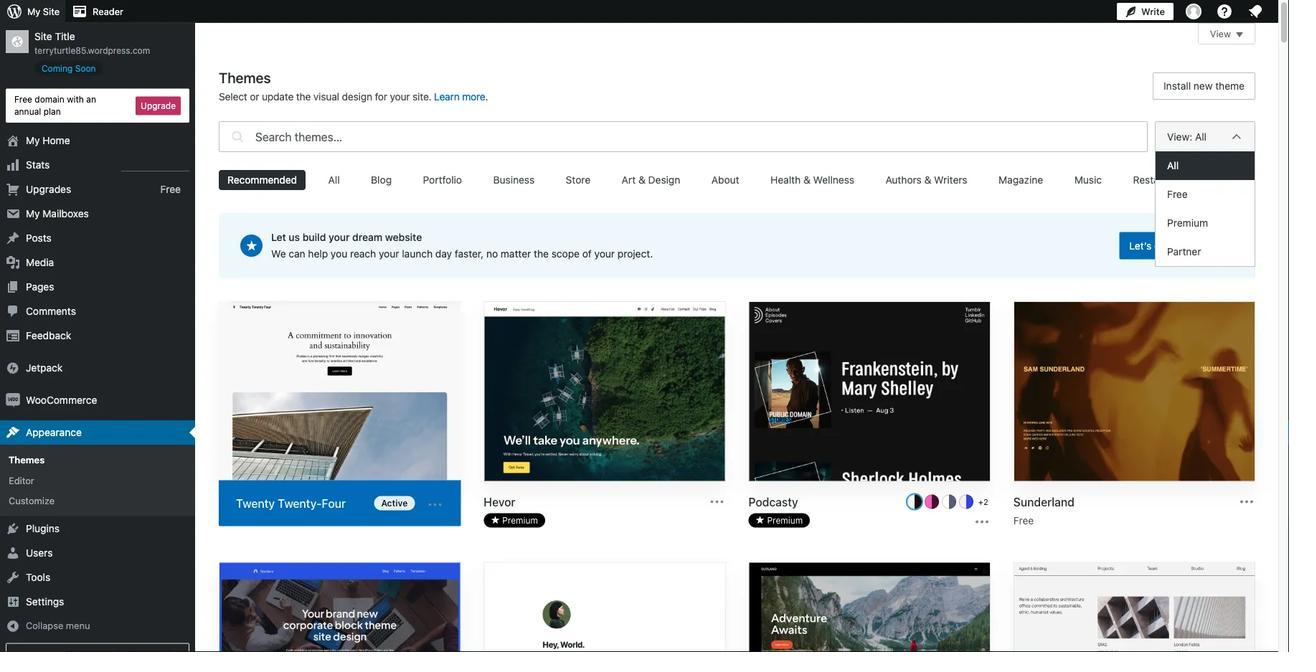 Task type: locate. For each thing, give the bounding box(es) containing it.
music
[[1075, 174, 1102, 186]]

0 vertical spatial site
[[43, 6, 60, 17]]

2 img image from the top
[[6, 393, 20, 408]]

sunderland is a simple theme that supports full-site editing. it comes with a set of minimal templates and design settings that can be manipulated through global styles. use it to build something beautiful. image
[[1015, 302, 1255, 483]]

2 & from the left
[[804, 174, 811, 186]]

let us build your dream website we can help you reach your launch day faster, no matter the scope of your project.
[[271, 231, 653, 260]]

3 & from the left
[[925, 174, 932, 186]]

img image left jetpack
[[6, 361, 20, 375]]

site
[[43, 6, 60, 17], [34, 31, 52, 42]]

premium button down hevor
[[484, 514, 545, 528]]

reader
[[93, 6, 123, 17]]

view button
[[1198, 23, 1256, 45]]

premium
[[1168, 217, 1209, 229], [503, 516, 538, 526], [768, 516, 803, 526]]

upgrade
[[141, 101, 176, 111]]

sometimes your podcast episode cover arts deserve more attention than regular thumbnails offer. if you think so, then podcasty is the theme design for your podcast site. image
[[750, 302, 990, 483]]

new
[[1194, 80, 1213, 92]]

free up annual plan
[[14, 94, 32, 104]]

terryturtle85.wordpress.com
[[34, 45, 150, 55]]

domain
[[35, 94, 64, 104]]

img image left 'woocommerce'
[[6, 393, 20, 408]]

pages link
[[0, 275, 195, 299]]

a wordpress theme for travel-related websites and blogs designed to showcase stunning destinations around the world. image
[[750, 563, 990, 652]]

2 premium button from the left
[[749, 514, 810, 528]]

.
[[486, 91, 488, 103]]

free inside sunderland free
[[1014, 515, 1034, 527]]

my up posts
[[26, 208, 40, 220]]

1 vertical spatial my
[[26, 135, 40, 146]]

manage your notifications image
[[1247, 3, 1265, 20]]

2 horizontal spatial &
[[925, 174, 932, 186]]

0 horizontal spatial all
[[328, 174, 340, 186]]

music button
[[1066, 170, 1111, 190]]

0 vertical spatial all
[[1196, 131, 1207, 142]]

0 horizontal spatial premium button
[[484, 514, 545, 528]]

free inside free domain with an annual plan
[[14, 94, 32, 104]]

the left scope
[[534, 248, 549, 260]]

2 vertical spatial my
[[26, 208, 40, 220]]

free down sunderland
[[1014, 515, 1034, 527]]

1 horizontal spatial all
[[1168, 160, 1179, 172]]

1 horizontal spatial &
[[804, 174, 811, 186]]

hevor is the block remake of classic theme hever. it is a fully responsive theme, ideal for creating a strong, beautiful, online presence for your business. image
[[485, 302, 725, 483]]

my home link
[[0, 129, 195, 153]]

twenty twenty-four is designed to be flexible, versatile and applicable to any website. its collection of templates and patterns tailor to different needs, such as presenting a business, blogging and writing or showcasing work. a multitude of possibilities open up with just a few adjustments to color and typography. twenty twenty-four comes with style variations and full page designs to help speed up the site building process, is fully compatible with the site editor, and takes advantage of new design tools introduced in wordpress 6.4. image
[[219, 301, 461, 483]]

coming
[[42, 63, 73, 73]]

blog
[[371, 174, 392, 186]]

& left writers
[[925, 174, 932, 186]]

about
[[712, 174, 740, 186]]

all for all 'button'
[[328, 174, 340, 186]]

matter
[[501, 248, 531, 260]]

& right the health
[[804, 174, 811, 186]]

1 vertical spatial the
[[534, 248, 549, 260]]

four
[[322, 497, 346, 510]]

authors & writers button
[[877, 170, 977, 190]]

your right for at the top left of the page
[[390, 91, 410, 103]]

themes for themes select or update the visual design for your site. learn more .
[[219, 69, 271, 86]]

authors & writers
[[886, 174, 968, 186]]

all
[[1196, 131, 1207, 142], [1168, 160, 1179, 172], [328, 174, 340, 186]]

twenty-
[[278, 497, 322, 510]]

scope
[[552, 248, 580, 260]]

all right view:
[[1196, 131, 1207, 142]]

0 vertical spatial my
[[27, 6, 40, 17]]

img image
[[6, 361, 20, 375], [6, 393, 20, 408]]

all inside list box
[[1168, 160, 1179, 172]]

you
[[331, 248, 348, 260]]

1 vertical spatial img image
[[6, 393, 20, 408]]

us
[[289, 231, 300, 243]]

2 vertical spatial all
[[328, 174, 340, 186]]

install
[[1164, 80, 1192, 92]]

0 vertical spatial the
[[296, 91, 311, 103]]

all link
[[1156, 151, 1255, 180]]

view: all list box
[[1156, 151, 1256, 267]]

help
[[308, 248, 328, 260]]

themes up or
[[219, 69, 271, 86]]

highest hourly views 0 image
[[121, 162, 189, 172]]

portfolio
[[423, 174, 462, 186]]

reader link
[[65, 0, 129, 23]]

0 vertical spatial themes
[[219, 69, 271, 86]]

closed image
[[1237, 32, 1244, 37]]

0 vertical spatial img image
[[6, 361, 20, 375]]

sunderland free
[[1014, 495, 1075, 527]]

more options for theme hevor image
[[709, 493, 726, 511]]

themes
[[219, 69, 271, 86], [9, 455, 45, 466]]

premium down podcasty
[[768, 516, 803, 526]]

magazine
[[999, 174, 1044, 186]]

free domain with an annual plan
[[14, 94, 96, 116]]

1 img image from the top
[[6, 361, 20, 375]]

recommended
[[228, 174, 297, 186]]

plugins link
[[0, 517, 195, 541]]

2 horizontal spatial premium
[[1168, 217, 1209, 229]]

posts link
[[0, 226, 195, 251]]

premium button
[[484, 514, 545, 528], [749, 514, 810, 528]]

all left blog
[[328, 174, 340, 186]]

1 horizontal spatial the
[[534, 248, 549, 260]]

0 horizontal spatial themes
[[9, 455, 45, 466]]

my left reader 'link'
[[27, 6, 40, 17]]

free down restaurant
[[1168, 188, 1188, 200]]

site left title
[[34, 31, 52, 42]]

0 horizontal spatial &
[[639, 174, 646, 186]]

mailboxes
[[43, 208, 89, 220]]

0 horizontal spatial the
[[296, 91, 311, 103]]

blog button
[[363, 170, 401, 190]]

learn more link
[[434, 91, 486, 103]]

art
[[622, 174, 636, 186]]

premium button down podcasty
[[749, 514, 810, 528]]

partner link
[[1156, 238, 1255, 266]]

build
[[303, 231, 326, 243]]

all up restaurant
[[1168, 160, 1179, 172]]

day
[[436, 248, 452, 260]]

my left home
[[26, 135, 40, 146]]

the left the visual
[[296, 91, 311, 103]]

site up title
[[43, 6, 60, 17]]

img image inside 'jetpack' 'link'
[[6, 361, 20, 375]]

health & wellness button
[[762, 170, 863, 190]]

design
[[342, 91, 372, 103]]

restaurant
[[1134, 174, 1184, 186]]

upgrade button
[[136, 96, 181, 115]]

get started
[[1155, 240, 1206, 252]]

site inside 'link'
[[43, 6, 60, 17]]

or
[[250, 91, 259, 103]]

magazine button
[[991, 170, 1052, 190]]

&
[[639, 174, 646, 186], [804, 174, 811, 186], [925, 174, 932, 186]]

title
[[55, 31, 75, 42]]

& inside button
[[925, 174, 932, 186]]

1 horizontal spatial premium button
[[749, 514, 810, 528]]

view
[[1211, 28, 1232, 39]]

1 vertical spatial site
[[34, 31, 52, 42]]

free inside the view: all list box
[[1168, 188, 1188, 200]]

posts
[[26, 232, 51, 244]]

premium up get started
[[1168, 217, 1209, 229]]

settings link
[[0, 590, 195, 614]]

view:
[[1168, 131, 1193, 142]]

& inside 'button'
[[639, 174, 646, 186]]

premium down hevor
[[503, 516, 538, 526]]

all inside 'button'
[[328, 174, 340, 186]]

time image
[[1283, 55, 1290, 68]]

themes inside themes select or update the visual design for your site. learn more .
[[219, 69, 271, 86]]

stats
[[26, 159, 50, 171]]

free link
[[1156, 180, 1255, 209]]

my inside 'link'
[[27, 6, 40, 17]]

woocommerce
[[26, 394, 97, 406]]

home
[[43, 135, 70, 146]]

1 & from the left
[[639, 174, 646, 186]]

help image
[[1217, 3, 1234, 20]]

& for writers
[[925, 174, 932, 186]]

premium inside the view: all list box
[[1168, 217, 1209, 229]]

1 vertical spatial all
[[1168, 160, 1179, 172]]

& for wellness
[[804, 174, 811, 186]]

customize
[[9, 495, 55, 506]]

your down website
[[379, 248, 399, 260]]

themes inside 'link'
[[9, 455, 45, 466]]

partner
[[1168, 246, 1202, 258]]

write link
[[1117, 0, 1174, 23]]

1 horizontal spatial themes
[[219, 69, 271, 86]]

& inside button
[[804, 174, 811, 186]]

& right art
[[639, 174, 646, 186]]

1 vertical spatial themes
[[9, 455, 45, 466]]

themes up 'editor'
[[9, 455, 45, 466]]

fewer is perfect for showcasing portfolios and blogs. with a clean and opinionated design, it offers excellent typography and style variations that make it easy to present your work or business. the theme is highly versatile, making it ideal for bloggers and businesses alike, and it offers a range of customizable options that allow you to tailor your site to your specific needs. image
[[1015, 563, 1255, 652]]

None search field
[[219, 118, 1148, 156]]

customize link
[[0, 491, 195, 511]]

my mailboxes
[[26, 208, 89, 220]]

your right of
[[595, 248, 615, 260]]

img image inside woocommerce link
[[6, 393, 20, 408]]

more options for theme podcasty image
[[974, 514, 991, 531]]



Task type: describe. For each thing, give the bounding box(es) containing it.
themes for themes
[[9, 455, 45, 466]]

& for design
[[639, 174, 646, 186]]

portfolio button
[[415, 170, 471, 190]]

themes select or update the visual design for your site. learn more .
[[219, 69, 488, 103]]

launch
[[402, 248, 433, 260]]

free down highest hourly views 0 image
[[160, 183, 181, 195]]

store
[[566, 174, 591, 186]]

writers
[[935, 174, 968, 186]]

comments link
[[0, 299, 195, 324]]

reach
[[350, 248, 376, 260]]

my mailboxes link
[[0, 202, 195, 226]]

jetpack link
[[0, 356, 195, 380]]

upgrades
[[26, 183, 71, 195]]

editor
[[9, 475, 34, 486]]

health & wellness
[[771, 174, 855, 186]]

feedback
[[26, 330, 71, 342]]

collapse
[[26, 620, 63, 631]]

website
[[385, 231, 422, 243]]

my for my site
[[27, 6, 40, 17]]

all button
[[320, 170, 349, 190]]

premium link
[[1156, 209, 1255, 238]]

plugins
[[26, 523, 60, 534]]

visual
[[314, 91, 339, 103]]

img image for jetpack
[[6, 361, 20, 375]]

wellness
[[814, 174, 855, 186]]

my home
[[26, 135, 70, 146]]

my for my mailboxes
[[26, 208, 40, 220]]

0 horizontal spatial premium
[[503, 516, 538, 526]]

tools link
[[0, 565, 195, 590]]

startace is your ultimate business theme design. it is pretty valuable in assisting users in building their corporate websites, being established companies, or budding startups. image
[[220, 563, 460, 652]]

no
[[487, 248, 498, 260]]

select
[[219, 91, 247, 103]]

more options for theme twenty twenty-four image
[[427, 496, 444, 514]]

store button
[[557, 170, 599, 190]]

an
[[86, 94, 96, 104]]

learn more
[[434, 91, 486, 103]]

my site
[[27, 6, 60, 17]]

open search image
[[228, 118, 247, 156]]

let
[[271, 231, 286, 243]]

about button
[[703, 170, 748, 190]]

your inside themes select or update the visual design for your site. learn more .
[[390, 91, 410, 103]]

your up "you"
[[329, 231, 350, 243]]

menu
[[66, 620, 90, 631]]

can
[[289, 248, 305, 260]]

twenty
[[236, 497, 275, 510]]

the inside themes select or update the visual design for your site. learn more .
[[296, 91, 311, 103]]

let's
[[1130, 240, 1152, 252]]

podcasty
[[749, 495, 799, 509]]

art & design button
[[613, 170, 689, 190]]

my site link
[[0, 0, 65, 23]]

woocommerce link
[[0, 388, 195, 413]]

my profile image
[[1186, 4, 1202, 19]]

2 horizontal spatial all
[[1196, 131, 1207, 142]]

business
[[493, 174, 535, 186]]

settings
[[26, 596, 64, 608]]

Search search field
[[256, 122, 1148, 151]]

install new theme
[[1164, 80, 1245, 92]]

we
[[271, 248, 286, 260]]

1 horizontal spatial premium
[[768, 516, 803, 526]]

+2 button
[[977, 495, 991, 509]]

1 premium button from the left
[[484, 514, 545, 528]]

hey is a simple personal blog theme. image
[[485, 563, 725, 652]]

sunderland
[[1014, 495, 1075, 509]]

stats link
[[0, 153, 195, 177]]

the inside let us build your dream website we can help you reach your launch day faster, no matter the scope of your project.
[[534, 248, 549, 260]]

authors
[[886, 174, 922, 186]]

install new theme link
[[1153, 72, 1256, 100]]

more options for theme sunderland image
[[1239, 493, 1256, 511]]

annual plan
[[14, 106, 61, 116]]

write
[[1142, 6, 1166, 17]]

let's get started link
[[1120, 232, 1216, 259]]

img image for woocommerce
[[6, 393, 20, 408]]

soon
[[75, 63, 96, 73]]

collapse menu link
[[0, 614, 195, 638]]

site inside site title terryturtle85.wordpress.com
[[34, 31, 52, 42]]

twenty twenty-four
[[236, 497, 346, 510]]

media
[[26, 257, 54, 268]]

update
[[262, 91, 294, 103]]

dream
[[353, 231, 383, 243]]

all for all link
[[1168, 160, 1179, 172]]

+2
[[979, 497, 989, 507]]

feedback link
[[0, 324, 195, 348]]

media link
[[0, 251, 195, 275]]

health
[[771, 174, 801, 186]]

collapse menu
[[26, 620, 90, 631]]

business button
[[485, 170, 543, 190]]

art & design
[[622, 174, 681, 186]]

coming soon
[[42, 63, 96, 73]]

users link
[[0, 541, 195, 565]]

editor link
[[0, 470, 195, 491]]

theme
[[1216, 80, 1245, 92]]

active
[[381, 499, 408, 509]]

my for my home
[[26, 135, 40, 146]]

hevor
[[484, 495, 516, 509]]



Task type: vqa. For each thing, say whether or not it's contained in the screenshot.
2nd Task enabled image from the top
no



